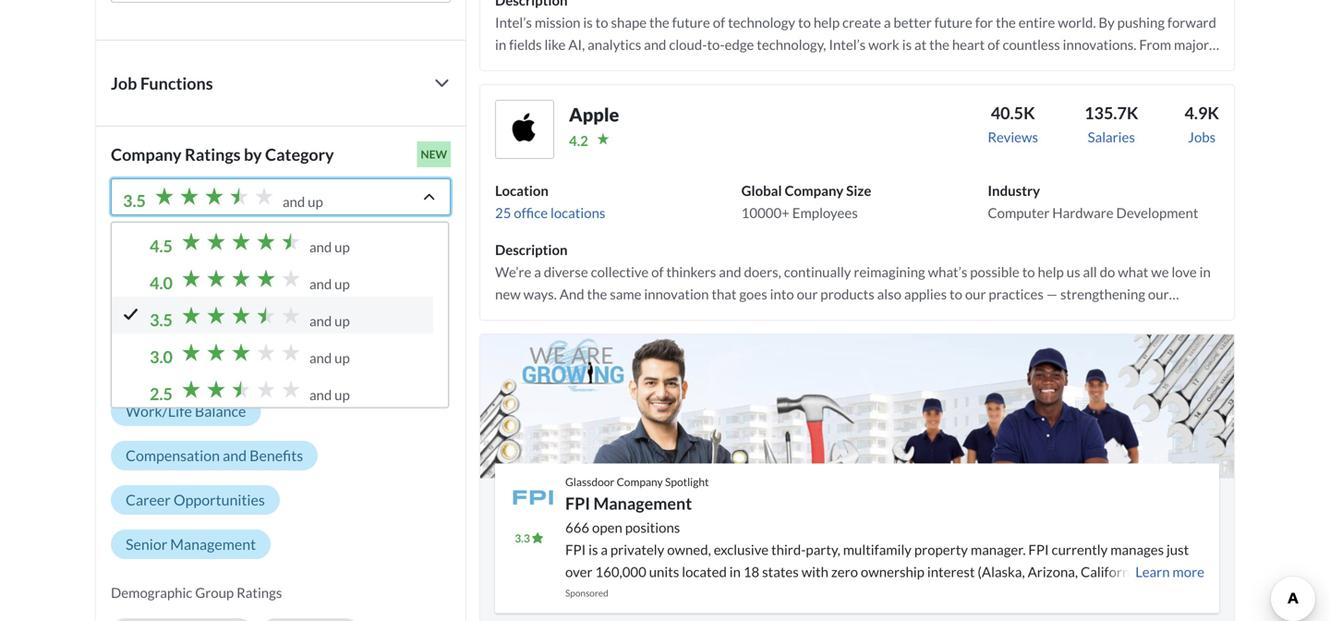 Task type: locate. For each thing, give the bounding box(es) containing it.
management inside the glassdoor company spotlight fpi management 666 open positions
[[594, 493, 692, 514]]

4.0
[[150, 273, 173, 293]]

company up employees
[[785, 182, 844, 199]]

work/life balance
[[126, 402, 246, 420]]

0 vertical spatial 3.5
[[123, 190, 146, 211]]

1 vertical spatial management
[[170, 535, 256, 553]]

10000+
[[742, 204, 790, 221]]

0 horizontal spatial &
[[178, 358, 189, 376]]

job functions
[[111, 73, 213, 93]]

category
[[265, 144, 334, 164]]

&
[[178, 358, 189, 376], [333, 358, 344, 376]]

jobs
[[1189, 128, 1216, 145]]

0 vertical spatial ratings
[[185, 144, 241, 164]]

2.5
[[150, 383, 173, 404]]

locations
[[551, 204, 606, 221]]

factor
[[180, 318, 220, 334]]

demographic group ratings
[[111, 584, 282, 601]]

ratings right the 'group'
[[237, 584, 282, 601]]

development
[[1117, 204, 1199, 221]]

management up positions at the bottom
[[594, 493, 692, 514]]

None field
[[111, 0, 451, 10]]

135.7k salaries
[[1085, 103, 1139, 145]]

& right 3.0
[[178, 358, 189, 376]]

2 vertical spatial ratings
[[237, 584, 282, 601]]

management down opportunities
[[170, 535, 256, 553]]

culture & values
[[126, 358, 234, 376]]

and up
[[283, 193, 323, 210], [310, 238, 350, 255], [310, 275, 350, 292], [310, 312, 350, 329], [310, 349, 350, 366], [310, 386, 350, 403]]

3.5 inside option
[[150, 310, 173, 330]]

learn
[[1136, 564, 1171, 580]]

career opportunities button
[[111, 485, 280, 515]]

office
[[514, 204, 548, 221]]

(select only 1)
[[111, 229, 196, 246]]

up
[[308, 193, 323, 210], [335, 238, 350, 255], [335, 275, 350, 292], [335, 312, 350, 329], [335, 349, 350, 366], [335, 386, 350, 403]]

0 horizontal spatial management
[[170, 535, 256, 553]]

1 vertical spatial ratings
[[222, 318, 268, 334]]

(select
[[111, 229, 152, 246]]

ratings left by at the top left of page
[[185, 144, 241, 164]]

1 horizontal spatial &
[[333, 358, 344, 376]]

description
[[495, 241, 568, 258]]

list box containing 3.5
[[111, 178, 451, 408]]

company inside the global company size 10000+ employees
[[785, 182, 844, 199]]

& inside culture & values button
[[178, 358, 189, 376]]

salaries
[[1088, 128, 1136, 145]]

1 & from the left
[[178, 358, 189, 376]]

3.0
[[150, 346, 173, 367]]

company left "spotlight"
[[617, 475, 663, 489]]

opportunities
[[174, 491, 265, 509]]

3.5 up (select at top
[[123, 190, 146, 211]]

company down job functions
[[111, 144, 182, 164]]

culture & values button
[[111, 352, 249, 382]]

4.9k
[[1185, 103, 1220, 123]]

career opportunities
[[126, 491, 265, 509]]

ratings right factor
[[222, 318, 268, 334]]

apple image
[[495, 100, 555, 159]]

overall rating button
[[111, 263, 233, 293]]

25
[[495, 204, 511, 221]]

2 & from the left
[[333, 358, 344, 376]]

computer
[[988, 204, 1050, 221]]

functions
[[140, 73, 213, 93]]

2 vertical spatial company
[[617, 475, 663, 489]]

& inside diversity & inclusion 'button'
[[333, 358, 344, 376]]

compensation
[[126, 446, 220, 464]]

management
[[594, 493, 692, 514], [170, 535, 256, 553]]

135.7k
[[1085, 103, 1139, 123]]

learn more sponsored
[[566, 564, 1205, 599]]

1 vertical spatial 3.5
[[150, 310, 173, 330]]

work/life balance button
[[111, 396, 261, 426]]

0 horizontal spatial company
[[111, 144, 182, 164]]

company
[[111, 144, 182, 164], [785, 182, 844, 199], [617, 475, 663, 489]]

3.5
[[123, 190, 146, 211], [150, 310, 173, 330]]

1 horizontal spatial company
[[617, 475, 663, 489]]

location 25 office locations
[[495, 182, 606, 221]]

up inside '3.5' option
[[335, 312, 350, 329]]

0 vertical spatial management
[[594, 493, 692, 514]]

ratings
[[185, 144, 241, 164], [222, 318, 268, 334], [237, 584, 282, 601]]

size
[[847, 182, 872, 199]]

glassdoor company spotlight fpi management 666 open positions
[[566, 475, 709, 536]]

apple
[[569, 103, 620, 126]]

company ratings by category
[[111, 144, 334, 164]]

location
[[495, 182, 549, 199]]

1 horizontal spatial 3.5
[[150, 310, 173, 330]]

company inside the glassdoor company spotlight fpi management 666 open positions
[[617, 475, 663, 489]]

compensation and benefits
[[126, 446, 303, 464]]

2 horizontal spatial company
[[785, 182, 844, 199]]

and
[[283, 193, 305, 210], [310, 238, 332, 255], [310, 275, 332, 292], [310, 312, 332, 329], [310, 349, 332, 366], [310, 386, 332, 403], [223, 446, 247, 464]]

3.3
[[515, 532, 530, 545]]

and inside '3.5' option
[[310, 312, 332, 329]]

workplace factor ratings
[[111, 318, 268, 334]]

40.5k reviews
[[988, 103, 1039, 145]]

list box
[[111, 178, 451, 408]]

senior management button
[[111, 529, 271, 559]]

25 office locations link
[[495, 204, 606, 221]]

1 horizontal spatial management
[[594, 493, 692, 514]]

0 vertical spatial company
[[111, 144, 182, 164]]

3.5 up 3.0
[[150, 310, 173, 330]]

industry computer hardware development
[[988, 182, 1199, 221]]

0 horizontal spatial 3.5
[[123, 190, 146, 211]]

& left inclusion
[[333, 358, 344, 376]]

1 vertical spatial company
[[785, 182, 844, 199]]

3.5 option
[[112, 296, 433, 334]]



Task type: describe. For each thing, give the bounding box(es) containing it.
group
[[195, 584, 234, 601]]

sponsored
[[566, 588, 609, 599]]

spotlight
[[665, 475, 709, 489]]

and up inside '3.5' option
[[310, 312, 350, 329]]

& for culture
[[178, 358, 189, 376]]

and inside button
[[223, 446, 247, 464]]

work/life
[[126, 402, 192, 420]]

global
[[742, 182, 782, 199]]

career
[[126, 491, 171, 509]]

senior management
[[126, 535, 256, 553]]

employees
[[793, 204, 858, 221]]

1)
[[184, 229, 196, 246]]

industry
[[988, 182, 1041, 199]]

more
[[1173, 564, 1205, 580]]

glassdoor
[[566, 475, 615, 489]]

open
[[592, 519, 623, 536]]

balance
[[195, 402, 246, 420]]

hardware
[[1053, 204, 1114, 221]]

demographic
[[111, 584, 193, 601]]

& for diversity
[[333, 358, 344, 376]]

global company size 10000+ employees
[[742, 182, 872, 221]]

inclusion
[[347, 358, 405, 376]]

overall
[[126, 269, 173, 287]]

reviews
[[988, 128, 1039, 145]]

only
[[154, 229, 181, 246]]

ratings for factor
[[222, 318, 268, 334]]

positions
[[625, 519, 681, 536]]

values
[[191, 358, 234, 376]]

learn more link
[[1133, 561, 1205, 588]]

senior
[[126, 535, 167, 553]]

ratings for group
[[237, 584, 282, 601]]

4.9k jobs
[[1185, 103, 1220, 145]]

compensation and benefits button
[[111, 441, 318, 470]]

company for 10000+
[[785, 182, 844, 199]]

4.2
[[569, 132, 589, 149]]

benefits
[[250, 446, 303, 464]]

overall rating
[[126, 269, 218, 287]]

company for fpi
[[617, 475, 663, 489]]

diversity & inclusion button
[[256, 352, 420, 382]]

by
[[244, 144, 262, 164]]

new
[[421, 147, 447, 161]]

rating
[[176, 269, 218, 287]]

diversity & inclusion
[[271, 358, 405, 376]]

job functions button
[[111, 70, 451, 96]]

job
[[111, 73, 137, 93]]

fpi
[[566, 493, 591, 514]]

culture
[[126, 358, 175, 376]]

workplace
[[111, 318, 177, 334]]

4.5
[[150, 236, 173, 256]]

diversity
[[271, 358, 331, 376]]

666
[[566, 519, 590, 536]]

40.5k
[[991, 103, 1036, 123]]

management inside button
[[170, 535, 256, 553]]



Task type: vqa. For each thing, say whether or not it's contained in the screenshot.
field
yes



